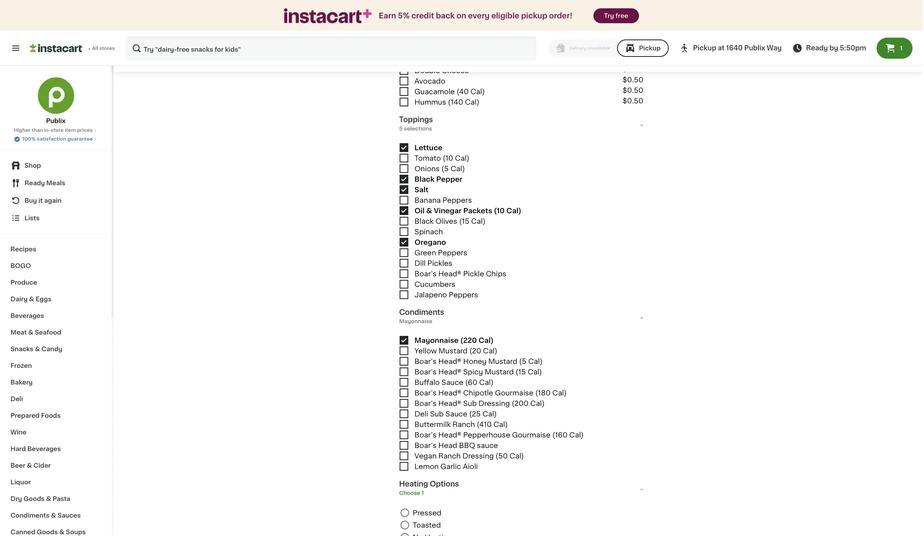 Task type: vqa. For each thing, say whether or not it's contained in the screenshot.
Bakery
yes



Task type: locate. For each thing, give the bounding box(es) containing it.
mustard
[[439, 347, 468, 354], [489, 358, 518, 365], [485, 368, 514, 375]]

boar's head® chipotle gourmaise (180 cal)
[[415, 389, 567, 396]]

prepared
[[11, 413, 40, 419]]

black pepper
[[415, 175, 463, 182]]

4 boar's from the top
[[415, 389, 437, 396]]

black down oil
[[415, 217, 434, 224]]

ready down the shop
[[25, 180, 45, 186]]

meat
[[11, 329, 27, 335]]

pickup for pickup
[[639, 45, 661, 51]]

mustard down mayonnaise (220 cal)
[[439, 347, 468, 354]]

6 boar's from the top
[[415, 431, 437, 438]]

pickles
[[428, 260, 453, 267]]

1 horizontal spatial publix
[[150, 45, 174, 52]]

publix
[[745, 45, 766, 51], [150, 45, 174, 52], [46, 118, 66, 124]]

1 vertical spatial sub
[[463, 400, 477, 407]]

4 head® from the top
[[439, 389, 462, 396]]

(50 up "double cheese"
[[439, 56, 451, 63]]

0 horizontal spatial condiments
[[11, 512, 49, 519]]

5 left options
[[399, 38, 403, 44]]

condiments down the jalapeno
[[399, 309, 445, 316]]

0 horizontal spatial publix
[[46, 118, 66, 124]]

green
[[415, 249, 436, 256]]

no
[[413, 10, 423, 17]]

& right beer
[[27, 462, 32, 469]]

0 vertical spatial deli
[[176, 45, 192, 52]]

packets
[[464, 207, 492, 214]]

wine
[[11, 429, 26, 435]]

sauce up buttermilk ranch (410 cal)
[[446, 410, 468, 417]]

2 5 from the top
[[399, 126, 403, 131]]

mayonnaise up yellow
[[415, 337, 459, 344]]

6 head® from the top
[[439, 431, 462, 438]]

(15 down oil & vinegar packets (10 cal)
[[459, 217, 470, 224]]

head® up head
[[439, 431, 462, 438]]

publix inside "link"
[[46, 118, 66, 124]]

5 head® from the top
[[439, 400, 462, 407]]

dry goods & pasta link
[[5, 490, 106, 507]]

& right meat
[[28, 329, 33, 335]]

deli inside publix deli chicken tender sub $7.87 each
[[176, 45, 192, 52]]

2 $0.50 from the top
[[623, 66, 644, 73]]

0 vertical spatial sub
[[257, 45, 272, 52]]

condiments up canned
[[11, 512, 49, 519]]

1 vertical spatial (15
[[516, 368, 526, 375]]

spicy
[[463, 368, 483, 375]]

0 vertical spatial gourmaise
[[495, 389, 534, 396]]

1 horizontal spatial ready
[[807, 45, 828, 51]]

$0.50 for (140
[[623, 97, 644, 104]]

$0.50
[[623, 55, 644, 62], [623, 66, 644, 73], [623, 76, 644, 83], [623, 87, 644, 94], [623, 97, 644, 104]]

0 horizontal spatial (5
[[442, 165, 449, 172]]

item
[[65, 128, 76, 133]]

head® for honey
[[439, 358, 462, 365]]

1 head® from the top
[[439, 270, 462, 277]]

1 vertical spatial goods
[[37, 529, 58, 535]]

& left candy
[[35, 346, 40, 352]]

satisfaction
[[37, 137, 66, 141]]

& left eggs
[[29, 296, 34, 302]]

sub right the "tender"
[[257, 45, 272, 52]]

0 horizontal spatial pickup
[[639, 45, 661, 51]]

4 $0.50 from the top
[[623, 87, 644, 94]]

1 horizontal spatial (50
[[496, 452, 508, 459]]

mayonnaise
[[399, 319, 433, 324], [415, 337, 459, 344]]

5
[[399, 38, 403, 44], [399, 126, 403, 131]]

5 inside extras 5 options
[[399, 38, 403, 44]]

(20
[[470, 347, 481, 354]]

0 vertical spatial cheese
[[425, 10, 452, 17]]

head® for chipotle
[[439, 389, 462, 396]]

(10 up onions (5 cal)
[[443, 154, 453, 161]]

ranch down deli sub sauce (25 cal)
[[453, 421, 475, 428]]

publix left way
[[745, 45, 766, 51]]

head® up buffalo sauce (60 cal)
[[439, 368, 462, 375]]

buy it again link
[[5, 192, 106, 209]]

0 vertical spatial sauce
[[442, 379, 464, 386]]

(50 down sauce
[[496, 452, 508, 459]]

$7.87
[[150, 55, 170, 62]]

condiments
[[399, 309, 445, 316], [11, 512, 49, 519]]

dressing up aioli
[[463, 452, 494, 459]]

0 horizontal spatial (50
[[439, 56, 451, 63]]

condiments for mayonnaise
[[399, 309, 445, 316]]

0 vertical spatial mayonnaise
[[399, 319, 433, 324]]

higher than in-store item prices
[[14, 128, 93, 133]]

ranch
[[453, 421, 475, 428], [439, 452, 461, 459]]

buttermilk ranch (410 cal)
[[415, 421, 508, 428]]

back
[[436, 12, 455, 19]]

beverages up cider
[[27, 446, 61, 452]]

& for dairy
[[29, 296, 34, 302]]

mustard up boar's head® spicy mustard (15 cal)
[[489, 358, 518, 365]]

condiments & sauces link
[[5, 507, 106, 524]]

& up canned goods & soups link
[[51, 512, 56, 519]]

pickup at 1640 publix way
[[693, 45, 782, 51]]

5:50pm
[[840, 45, 867, 51]]

1640
[[727, 45, 743, 51]]

(5 down the tomato (10 cal)
[[442, 165, 449, 172]]

pickup inside 'button'
[[639, 45, 661, 51]]

higher
[[14, 128, 31, 133]]

gourmaise for chipotle
[[495, 389, 534, 396]]

1 vertical spatial condiments
[[11, 512, 49, 519]]

deli up 'each'
[[176, 45, 192, 52]]

7 boar's from the top
[[415, 442, 437, 449]]

0 vertical spatial (5
[[442, 165, 449, 172]]

head® down yellow mustard (20 cal) at the bottom of page
[[439, 358, 462, 365]]

1 vertical spatial (10
[[494, 207, 505, 214]]

gourmaise left (160
[[512, 431, 551, 438]]

1 vertical spatial (50
[[496, 452, 508, 459]]

publix up "$7.87"
[[150, 45, 174, 52]]

5 for extras
[[399, 38, 403, 44]]

publix inside publix deli chicken tender sub $7.87 each
[[150, 45, 174, 52]]

publix logo image
[[37, 76, 75, 115]]

try
[[604, 13, 614, 19]]

dressing down boar's head® chipotle gourmaise (180 cal)
[[479, 400, 510, 407]]

2 horizontal spatial publix
[[745, 45, 766, 51]]

0 vertical spatial ranch
[[453, 421, 475, 428]]

(410
[[477, 421, 492, 428]]

ready inside the "ready by 5:50pm" link
[[807, 45, 828, 51]]

dill
[[415, 260, 426, 267]]

deli down the "bakery"
[[11, 396, 23, 402]]

1 5 from the top
[[399, 38, 403, 44]]

credit
[[412, 12, 434, 19]]

1 vertical spatial mustard
[[489, 358, 518, 365]]

boar's for boar's head bbq sauce
[[415, 442, 437, 449]]

produce link
[[5, 274, 106, 291]]

5 left selections
[[399, 126, 403, 131]]

ready meals
[[25, 180, 65, 186]]

0 horizontal spatial (15
[[459, 217, 470, 224]]

peppers up the pickles
[[438, 249, 468, 256]]

goods right dry at the left bottom
[[24, 496, 45, 502]]

1 horizontal spatial (10
[[494, 207, 505, 214]]

candy
[[42, 346, 62, 352]]

selections
[[404, 126, 432, 131]]

mayonnaise down the jalapeno
[[399, 319, 433, 324]]

cheese down bacon (50 cal)
[[442, 67, 469, 74]]

instacart logo image
[[30, 43, 82, 53]]

2 vertical spatial sub
[[430, 410, 444, 417]]

sub up buttermilk
[[430, 410, 444, 417]]

(5
[[442, 165, 449, 172], [519, 358, 527, 365]]

sauce
[[442, 379, 464, 386], [446, 410, 468, 417]]

0 vertical spatial (50
[[439, 56, 451, 63]]

1 horizontal spatial (5
[[519, 358, 527, 365]]

cheese for double cheese
[[442, 67, 469, 74]]

aioli
[[463, 463, 478, 470]]

(25
[[469, 410, 481, 417]]

0 vertical spatial condiments
[[399, 309, 445, 316]]

pasta
[[53, 496, 70, 502]]

1 vertical spatial cheese
[[442, 67, 469, 74]]

0 vertical spatial beverages
[[11, 313, 44, 319]]

1 vertical spatial beverages
[[27, 446, 61, 452]]

5 for toppings
[[399, 126, 403, 131]]

1 vertical spatial (5
[[519, 358, 527, 365]]

(50
[[439, 56, 451, 63], [496, 452, 508, 459]]

1 vertical spatial black
[[415, 217, 434, 224]]

(15
[[459, 217, 470, 224], [516, 368, 526, 375]]

2 horizontal spatial sub
[[463, 400, 477, 407]]

black down onions in the top of the page
[[415, 175, 435, 182]]

gourmaise up (200
[[495, 389, 534, 396]]

(10 right packets
[[494, 207, 505, 214]]

(220
[[461, 337, 477, 344]]

mayonnaise inside condiments mayonnaise
[[399, 319, 433, 324]]

ready inside ready meals link
[[25, 180, 45, 186]]

each
[[174, 55, 193, 62]]

sub up (25
[[463, 400, 477, 407]]

0 horizontal spatial sub
[[257, 45, 272, 52]]

1 vertical spatial ready
[[25, 180, 45, 186]]

0 vertical spatial (15
[[459, 217, 470, 224]]

deli link
[[5, 391, 106, 407]]

gourmaise
[[495, 389, 534, 396], [512, 431, 551, 438]]

produce
[[11, 279, 37, 286]]

5 boar's from the top
[[415, 400, 437, 407]]

1 vertical spatial deli
[[11, 396, 23, 402]]

0 vertical spatial goods
[[24, 496, 45, 502]]

meat & seafood link
[[5, 324, 106, 341]]

black for black olives (15 cal)
[[415, 217, 434, 224]]

2 vertical spatial deli
[[415, 410, 428, 417]]

black for black pepper
[[415, 175, 435, 182]]

1 vertical spatial gourmaise
[[512, 431, 551, 438]]

1 boar's from the top
[[415, 270, 437, 277]]

(5 up (200
[[519, 358, 527, 365]]

&
[[427, 207, 432, 214], [29, 296, 34, 302], [28, 329, 33, 335], [35, 346, 40, 352], [27, 462, 32, 469], [46, 496, 51, 502], [51, 512, 56, 519], [59, 529, 64, 535]]

2 horizontal spatial deli
[[415, 410, 428, 417]]

5 inside toppings 5 selections
[[399, 126, 403, 131]]

garlic
[[441, 463, 461, 470]]

sauces
[[58, 512, 81, 519]]

eligible
[[492, 12, 520, 19]]

cheese right no
[[425, 10, 452, 17]]

1 horizontal spatial sub
[[430, 410, 444, 417]]

prices
[[77, 128, 93, 133]]

avocado
[[415, 77, 446, 84]]

lemon garlic aioli
[[415, 463, 478, 470]]

1 black from the top
[[415, 175, 435, 182]]

1 horizontal spatial deli
[[176, 45, 192, 52]]

bogo link
[[5, 258, 106, 274]]

None search field
[[125, 36, 537, 60]]

pickup inside popup button
[[693, 45, 717, 51]]

2 boar's from the top
[[415, 358, 437, 365]]

0 vertical spatial ready
[[807, 45, 828, 51]]

head® up deli sub sauce (25 cal)
[[439, 400, 462, 407]]

beer & cider
[[11, 462, 51, 469]]

chipotle
[[463, 389, 494, 396]]

dry goods & pasta
[[11, 496, 70, 502]]

head® down the pickles
[[439, 270, 462, 277]]

head® down buffalo sauce (60 cal)
[[439, 389, 462, 396]]

pressed
[[413, 509, 442, 516]]

peppers up vinegar
[[443, 196, 472, 203]]

cheese for no cheese
[[425, 10, 452, 17]]

0 horizontal spatial (10
[[443, 154, 453, 161]]

5 $0.50 from the top
[[623, 97, 644, 104]]

1 vertical spatial dressing
[[463, 452, 494, 459]]

salt
[[415, 186, 429, 193]]

cider
[[33, 462, 51, 469]]

head® for pickle
[[439, 270, 462, 277]]

1 vertical spatial ranch
[[439, 452, 461, 459]]

snacks
[[11, 346, 33, 352]]

black
[[415, 175, 435, 182], [415, 217, 434, 224]]

bakery link
[[5, 374, 106, 391]]

1 vertical spatial peppers
[[438, 249, 468, 256]]

goods down condiments & sauces
[[37, 529, 58, 535]]

2 vertical spatial peppers
[[449, 291, 478, 298]]

beverages down dairy & eggs
[[11, 313, 44, 319]]

1 vertical spatial 5
[[399, 126, 403, 131]]

0 vertical spatial black
[[415, 175, 435, 182]]

1 $0.50 from the top
[[623, 55, 644, 62]]

eggs
[[36, 296, 51, 302]]

1 horizontal spatial condiments
[[399, 309, 445, 316]]

& right oil
[[427, 207, 432, 214]]

deli up buttermilk
[[415, 410, 428, 417]]

bacon (50 cal)
[[415, 56, 467, 63]]

boar's for boar's head® chipotle gourmaise (180 cal)
[[415, 389, 437, 396]]

2 vertical spatial mustard
[[485, 368, 514, 375]]

chips
[[486, 270, 507, 277]]

beverages link
[[5, 307, 106, 324]]

ready left by
[[807, 45, 828, 51]]

3 head® from the top
[[439, 368, 462, 375]]

buffalo
[[415, 379, 440, 386]]

no cheese
[[413, 10, 452, 17]]

& for beer
[[27, 462, 32, 469]]

boar's for boar's head® pickle chips
[[415, 270, 437, 277]]

peppers down boar's head® pickle chips
[[449, 291, 478, 298]]

condiments for &
[[11, 512, 49, 519]]

mustard up boar's head® chipotle gourmaise (180 cal)
[[485, 368, 514, 375]]

0 horizontal spatial deli
[[11, 396, 23, 402]]

(40
[[457, 88, 469, 95]]

2 black from the top
[[415, 217, 434, 224]]

3 boar's from the top
[[415, 368, 437, 375]]

head
[[439, 442, 457, 449]]

Search field
[[126, 37, 536, 60]]

peppers for green peppers
[[438, 249, 468, 256]]

2 head® from the top
[[439, 358, 462, 365]]

0 vertical spatial 5
[[399, 38, 403, 44]]

ranch up garlic at the left of the page
[[439, 452, 461, 459]]

1 horizontal spatial pickup
[[693, 45, 717, 51]]

sauce left the (60 on the right
[[442, 379, 464, 386]]

0 vertical spatial peppers
[[443, 196, 472, 203]]

publix up store
[[46, 118, 66, 124]]

service type group
[[548, 39, 669, 57]]

guarantee
[[67, 137, 93, 141]]

0 horizontal spatial ready
[[25, 180, 45, 186]]

(15 up (200
[[516, 368, 526, 375]]



Task type: describe. For each thing, give the bounding box(es) containing it.
vegan ranch dressing (50 cal)
[[415, 452, 524, 459]]

boar's for boar's head® sub dressing (200 cal)
[[415, 400, 437, 407]]

boar's for boar's head® honey mustard (5 cal)
[[415, 358, 437, 365]]

ranch for buttermilk
[[453, 421, 475, 428]]

goods for dry
[[24, 496, 45, 502]]

recipes link
[[5, 241, 106, 258]]

& for meat
[[28, 329, 33, 335]]

vinegar
[[434, 207, 462, 214]]

boar's head® pickle chips
[[415, 270, 507, 277]]

black olives (15 cal)
[[415, 217, 486, 224]]

1 vertical spatial sauce
[[446, 410, 468, 417]]

head® for spicy
[[439, 368, 462, 375]]

hard beverages link
[[5, 441, 106, 457]]

double cheese
[[415, 67, 469, 74]]

canned
[[11, 529, 35, 535]]

canned goods & soups
[[11, 529, 86, 535]]

hard beverages
[[11, 446, 61, 452]]

banana
[[415, 196, 441, 203]]

dairy & eggs
[[11, 296, 51, 302]]

deli for deli
[[11, 396, 23, 402]]

publix for publix
[[46, 118, 66, 124]]

ready meals button
[[5, 174, 106, 192]]

beer
[[11, 462, 25, 469]]

ready for ready by 5:50pm
[[807, 45, 828, 51]]

publix for publix deli chicken tender sub $7.87 each
[[150, 45, 174, 52]]

pickup
[[521, 12, 548, 19]]

sub inside publix deli chicken tender sub $7.87 each
[[257, 45, 272, 52]]

bakery
[[11, 379, 33, 385]]

oil & vinegar packets (10 cal)
[[415, 207, 522, 214]]

ready by 5:50pm link
[[793, 43, 867, 53]]

(160
[[553, 431, 568, 438]]

peppers for banana peppers
[[443, 196, 472, 203]]

(200
[[512, 400, 529, 407]]

onions
[[415, 165, 440, 172]]

shop
[[25, 162, 41, 169]]

boar's for boar's head® pepperhouse gourmaise (160 cal)
[[415, 431, 437, 438]]

1 horizontal spatial (15
[[516, 368, 526, 375]]

bacon
[[415, 56, 437, 63]]

dill pickles
[[415, 260, 453, 267]]

publix inside popup button
[[745, 45, 766, 51]]

0 vertical spatial mustard
[[439, 347, 468, 354]]

mustard for honey
[[489, 358, 518, 365]]

$0.50 for (40
[[623, 87, 644, 94]]

tomato
[[415, 154, 441, 161]]

sauce
[[477, 442, 498, 449]]

tender
[[228, 45, 255, 52]]

oil
[[415, 207, 425, 214]]

all
[[92, 46, 98, 51]]

boar's head® sub dressing (200 cal)
[[415, 400, 545, 407]]

3 $0.50 from the top
[[623, 76, 644, 83]]

toasted
[[413, 521, 441, 528]]

snacks & candy
[[11, 346, 62, 352]]

buttermilk
[[415, 421, 451, 428]]

peppers for jalapeno peppers
[[449, 291, 478, 298]]

yellow
[[415, 347, 437, 354]]

way
[[767, 45, 782, 51]]

toppings
[[399, 116, 433, 123]]

toppings 5 selections
[[399, 116, 433, 131]]

0 vertical spatial dressing
[[479, 400, 510, 407]]

buy it again
[[25, 198, 62, 204]]

banana peppers
[[415, 196, 472, 203]]

stores
[[99, 46, 115, 51]]

ranch for vegan
[[439, 452, 461, 459]]

boar's for boar's head® spicy mustard (15 cal)
[[415, 368, 437, 375]]

head® for sub
[[439, 400, 462, 407]]

& left soups
[[59, 529, 64, 535]]

dairy
[[11, 296, 28, 302]]

mustard for spicy
[[485, 368, 514, 375]]

bbq
[[459, 442, 475, 449]]

hummus (140 cal)
[[415, 98, 480, 105]]

gourmaise for pepperhouse
[[512, 431, 551, 438]]

boar's head® honey mustard (5 cal)
[[415, 358, 543, 365]]

1 vertical spatial mayonnaise
[[415, 337, 459, 344]]

100% satisfaction guarantee
[[22, 137, 93, 141]]

all stores link
[[30, 36, 116, 60]]

deli for deli sub sauce (25 cal)
[[415, 410, 428, 417]]

$0.50 for cheese
[[623, 66, 644, 73]]

publix deli chicken tender sub $7.87 each
[[150, 45, 272, 62]]

express icon image
[[284, 8, 372, 23]]

recipes
[[11, 246, 36, 252]]

& for snacks
[[35, 346, 40, 352]]

onions (5 cal)
[[415, 165, 465, 172]]

$0.50 for (50
[[623, 55, 644, 62]]

options
[[404, 38, 425, 44]]

again
[[44, 198, 62, 204]]

head® for pepperhouse
[[439, 431, 462, 438]]

(180
[[536, 389, 551, 396]]

dry
[[11, 496, 22, 502]]

5%
[[398, 12, 410, 19]]

snacks & candy link
[[5, 341, 106, 357]]

green peppers
[[415, 249, 468, 256]]

mayonnaise (220 cal)
[[415, 337, 494, 344]]

0 vertical spatial (10
[[443, 154, 453, 161]]

goods for canned
[[37, 529, 58, 535]]

spinach
[[415, 228, 443, 235]]

honey
[[463, 358, 487, 365]]

(140
[[448, 98, 464, 105]]

100% satisfaction guarantee button
[[14, 134, 98, 143]]

1 button
[[877, 38, 913, 59]]

extras 5 options
[[399, 28, 425, 44]]

ready for ready meals
[[25, 180, 45, 186]]

meals
[[46, 180, 65, 186]]

tomato (10 cal)
[[415, 154, 470, 161]]

lettuce
[[415, 144, 443, 151]]

prepared foods
[[11, 413, 61, 419]]

pickup for pickup at 1640 publix way
[[693, 45, 717, 51]]

boar's head® pepperhouse gourmaise (160 cal)
[[415, 431, 584, 438]]

& for condiments
[[51, 512, 56, 519]]

frozen link
[[5, 357, 106, 374]]

every
[[468, 12, 490, 19]]

& left "pasta"
[[46, 496, 51, 502]]

all stores
[[92, 46, 115, 51]]

wine link
[[5, 424, 106, 441]]

meat & seafood
[[11, 329, 61, 335]]

jalapeno
[[415, 291, 447, 298]]

store
[[51, 128, 64, 133]]

deli sub sauce (25 cal)
[[415, 410, 497, 417]]

beverages inside "link"
[[11, 313, 44, 319]]

& for oil
[[427, 207, 432, 214]]



